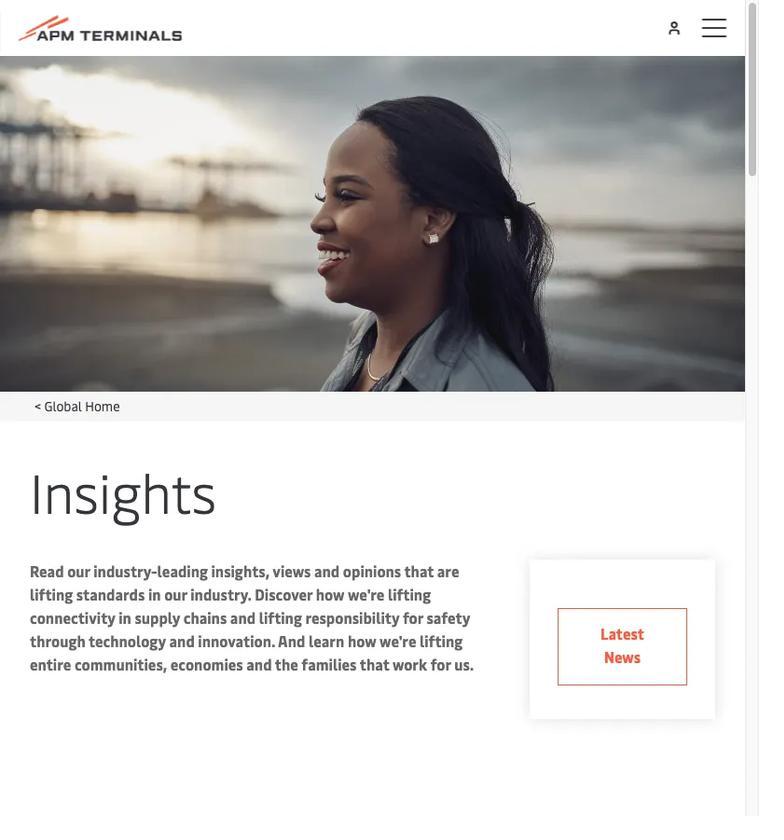 Task type: locate. For each thing, give the bounding box(es) containing it.
how up responsibility
[[316, 584, 345, 604]]

standards
[[76, 584, 145, 604]]

how down responsibility
[[348, 631, 377, 651]]

1 vertical spatial our
[[164, 584, 187, 604]]

our
[[67, 561, 90, 581], [164, 584, 187, 604]]

1 horizontal spatial our
[[164, 584, 187, 604]]

1 vertical spatial we're
[[380, 631, 416, 651]]

for
[[403, 608, 423, 628], [431, 654, 451, 674]]

insights image
[[0, 56, 745, 392]]

we're
[[348, 584, 385, 604], [380, 631, 416, 651]]

learn
[[309, 631, 345, 651]]

lifting down "discover"
[[259, 608, 302, 628]]

0 vertical spatial we're
[[348, 584, 385, 604]]

industry-
[[94, 561, 157, 581]]

our down "leading"
[[164, 584, 187, 604]]

for left us.
[[431, 654, 451, 674]]

how
[[316, 584, 345, 604], [348, 631, 377, 651]]

0 vertical spatial our
[[67, 561, 90, 581]]

economies
[[170, 654, 243, 674]]

read
[[30, 561, 64, 581]]

and left the at bottom left
[[247, 654, 272, 674]]

views
[[273, 561, 311, 581]]

1 horizontal spatial how
[[348, 631, 377, 651]]

0 horizontal spatial that
[[360, 654, 389, 674]]

for left safety on the bottom of page
[[403, 608, 423, 628]]

we're down 'opinions'
[[348, 584, 385, 604]]

1 horizontal spatial that
[[404, 561, 434, 581]]

1 vertical spatial in
[[119, 608, 131, 628]]

1 vertical spatial that
[[360, 654, 389, 674]]

in up supply
[[148, 584, 161, 604]]

0 vertical spatial that
[[404, 561, 434, 581]]

and
[[314, 561, 340, 581], [230, 608, 256, 628], [169, 631, 195, 651], [247, 654, 272, 674]]

and right views
[[314, 561, 340, 581]]

that left work
[[360, 654, 389, 674]]

we're up work
[[380, 631, 416, 651]]

in up technology
[[119, 608, 131, 628]]

latest news link
[[558, 608, 688, 686]]

0 vertical spatial in
[[148, 584, 161, 604]]

1 horizontal spatial for
[[431, 654, 451, 674]]

supply
[[135, 608, 180, 628]]

0 vertical spatial for
[[403, 608, 423, 628]]

0 horizontal spatial in
[[119, 608, 131, 628]]

0 horizontal spatial how
[[316, 584, 345, 604]]

home
[[85, 396, 120, 414]]

in
[[148, 584, 161, 604], [119, 608, 131, 628]]

safety
[[427, 608, 470, 628]]

lifting down 'opinions'
[[388, 584, 431, 604]]

0 vertical spatial how
[[316, 584, 345, 604]]

are
[[437, 561, 459, 581]]

lifting down safety on the bottom of page
[[420, 631, 463, 651]]

connectivity
[[30, 608, 115, 628]]

that left "are"
[[404, 561, 434, 581]]

that
[[404, 561, 434, 581], [360, 654, 389, 674]]

and up "innovation."
[[230, 608, 256, 628]]

insights,
[[211, 561, 270, 581]]

<
[[35, 396, 41, 414]]

lifting
[[30, 584, 73, 604], [388, 584, 431, 604], [259, 608, 302, 628], [420, 631, 463, 651]]

our right read on the left
[[67, 561, 90, 581]]

communities,
[[75, 654, 167, 674]]

discover
[[255, 584, 313, 604]]

1 vertical spatial for
[[431, 654, 451, 674]]

technology
[[89, 631, 166, 651]]

innovation.
[[198, 631, 275, 651]]



Task type: vqa. For each thing, say whether or not it's contained in the screenshot.
the top the Los Angeles link
no



Task type: describe. For each thing, give the bounding box(es) containing it.
insights
[[30, 454, 217, 527]]

opinions
[[343, 561, 401, 581]]

global
[[44, 396, 82, 414]]

1 vertical spatial how
[[348, 631, 377, 651]]

entire
[[30, 654, 71, 674]]

and down chains on the left
[[169, 631, 195, 651]]

read our industry-leading insights, views and opinions that are lifting standards in our industry. discover how we're lifting connectivity in supply chains and lifting responsibility for safety through technology and innovation. and learn how we're lifting entire communities, economies and the families that work for us.
[[30, 561, 474, 674]]

and
[[278, 631, 305, 651]]

work
[[393, 654, 427, 674]]

us.
[[455, 654, 474, 674]]

0 horizontal spatial our
[[67, 561, 90, 581]]

the
[[275, 654, 298, 674]]

news
[[604, 647, 641, 667]]

lifting down read on the left
[[30, 584, 73, 604]]

< global home
[[35, 396, 120, 414]]

global home link
[[44, 396, 120, 414]]

through
[[30, 631, 86, 651]]

chains
[[183, 608, 227, 628]]

latest
[[601, 624, 645, 644]]

industry.
[[191, 584, 252, 604]]

leading
[[157, 561, 208, 581]]

0 horizontal spatial for
[[403, 608, 423, 628]]

families
[[302, 654, 357, 674]]

responsibility
[[305, 608, 400, 628]]

1 horizontal spatial in
[[148, 584, 161, 604]]

latest news
[[601, 624, 645, 667]]



